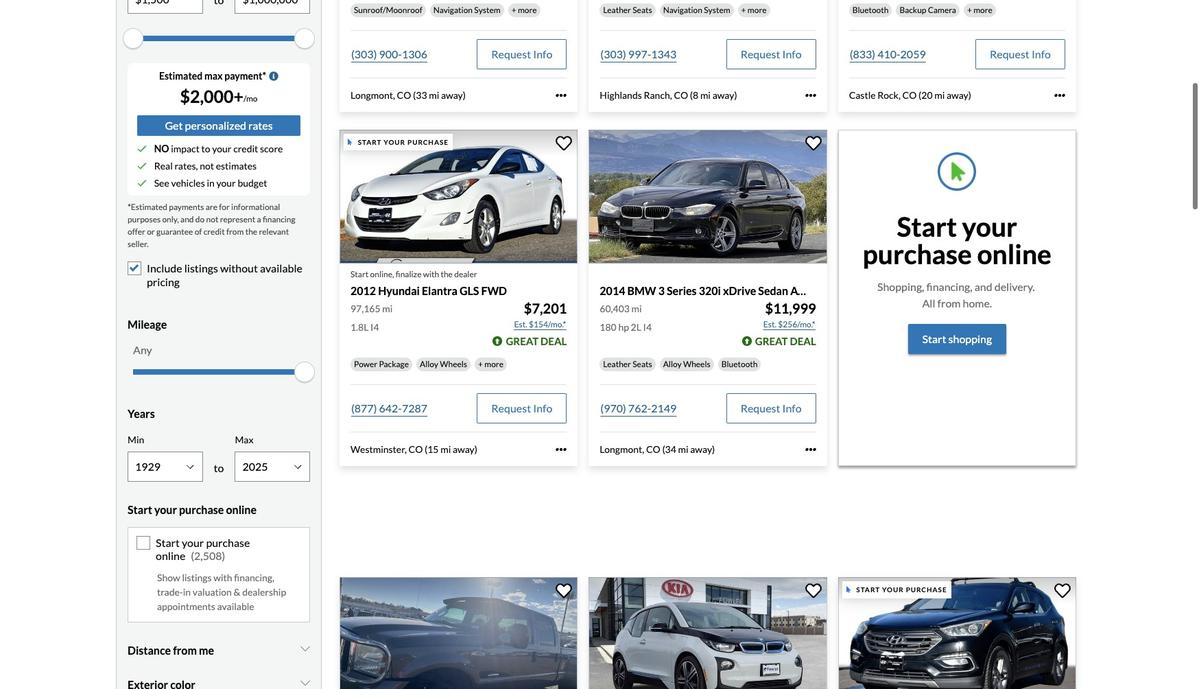 Task type: locate. For each thing, give the bounding box(es) containing it.
longmont, down (303) 900-1306 button
[[351, 89, 395, 101]]

request for 2149
[[741, 402, 781, 415]]

+ more for 1343
[[742, 5, 767, 15]]

2 wheels from the left
[[684, 359, 711, 369]]

0 horizontal spatial available
[[217, 601, 254, 612]]

1 horizontal spatial navigation system
[[663, 5, 731, 15]]

credit inside *estimated payments are for informational purposes only, and do not represent a financing offer or guarantee of credit from the relevant seller.
[[204, 227, 225, 237]]

1 vertical spatial mouse pointer image
[[847, 586, 851, 593]]

mi right (15
[[441, 444, 451, 455]]

est. inside $11,999 est. $256/mo.*
[[764, 319, 777, 330]]

ellipsis h image for (833) 410-2059
[[1055, 90, 1066, 101]]

1 vertical spatial online
[[226, 503, 257, 516]]

and inside shopping, financing, and delivery. all from home.
[[975, 280, 993, 293]]

0 vertical spatial available
[[260, 262, 303, 275]]

(303) left 900-
[[351, 47, 377, 60]]

great deal down "est. $154/mo.*" button
[[506, 335, 567, 347]]

alloy wheels right package on the left of page
[[420, 359, 467, 369]]

castle
[[850, 89, 876, 101]]

0 horizontal spatial alloy wheels
[[420, 359, 467, 369]]

0 horizontal spatial online
[[156, 549, 186, 562]]

1 horizontal spatial with
[[423, 269, 439, 279]]

2 horizontal spatial from
[[938, 296, 961, 309]]

1 check image from the top
[[137, 144, 147, 154]]

1 i4 from the left
[[371, 321, 379, 333]]

great down est. $256/mo.* button
[[756, 335, 788, 347]]

0 horizontal spatial system
[[474, 5, 501, 15]]

est. left $154/mo.*
[[514, 319, 528, 330]]

1 horizontal spatial and
[[975, 280, 993, 293]]

available inside include listings without available pricing
[[260, 262, 303, 275]]

1 horizontal spatial alloy wheels
[[663, 359, 711, 369]]

1 alloy from the left
[[420, 359, 439, 369]]

are
[[206, 202, 218, 212]]

0 horizontal spatial deal
[[541, 335, 567, 347]]

1 vertical spatial leather seats
[[604, 359, 653, 369]]

estimates
[[216, 160, 257, 172]]

shopping, financing, and delivery. all from home.
[[878, 280, 1038, 309]]

listings inside show listings with financing, trade-in valuation & dealership appointments available
[[182, 572, 212, 583]]

valuation
[[193, 586, 232, 598]]

away) right (15
[[453, 444, 478, 455]]

(303) left 997-
[[601, 47, 627, 60]]

0 horizontal spatial longmont,
[[351, 89, 395, 101]]

0 horizontal spatial start your purchase
[[358, 138, 449, 146]]

2 leather seats from the top
[[604, 359, 653, 369]]

me
[[199, 644, 214, 657]]

(833)
[[850, 47, 876, 60]]

away) for longmont, co (34 mi away)
[[691, 444, 715, 455]]

1 vertical spatial start your purchase
[[857, 585, 948, 594]]

0 horizontal spatial great deal
[[506, 335, 567, 347]]

dealer
[[455, 269, 477, 279]]

0 horizontal spatial est.
[[514, 319, 528, 330]]

navigation for 1306
[[434, 5, 473, 15]]

0 horizontal spatial credit
[[204, 227, 225, 237]]

+
[[512, 5, 517, 15], [742, 5, 746, 15], [968, 5, 973, 15], [478, 359, 483, 369]]

(34
[[663, 444, 677, 455]]

0 horizontal spatial from
[[173, 644, 197, 657]]

great deal for $11,999
[[756, 335, 817, 347]]

available down relevant
[[260, 262, 303, 275]]

deal for $11,999
[[790, 335, 817, 347]]

westminster, co (15 mi away)
[[351, 444, 478, 455]]

leather seats
[[604, 5, 653, 15], [604, 359, 653, 369]]

(303) 997-1343 button
[[600, 39, 678, 69]]

1 great from the left
[[506, 335, 539, 347]]

i4 right the 2l
[[644, 321, 652, 333]]

away) right (33
[[441, 89, 466, 101]]

1 vertical spatial ellipsis h image
[[806, 444, 817, 455]]

deal down $154/mo.*
[[541, 335, 567, 347]]

1 horizontal spatial credit
[[233, 143, 258, 155]]

0 vertical spatial financing,
[[927, 280, 973, 293]]

Max text field
[[236, 0, 310, 13]]

1343
[[652, 47, 677, 60]]

seats up 997-
[[633, 5, 653, 15]]

mi inside "97,165 mi 1.8l i4"
[[382, 303, 393, 314]]

mileage button
[[128, 307, 310, 342]]

longmont, down the (970)
[[600, 444, 645, 455]]

(303) 900-1306 button
[[351, 39, 428, 69]]

request info for 7287
[[492, 402, 553, 415]]

check image left no
[[137, 144, 147, 154]]

$7,201
[[524, 300, 567, 317]]

max
[[235, 434, 254, 445]]

from right all at the right top
[[938, 296, 961, 309]]

1 (303) from the left
[[351, 47, 377, 60]]

0 horizontal spatial i4
[[371, 321, 379, 333]]

co
[[397, 89, 411, 101], [674, 89, 689, 101], [903, 89, 917, 101], [409, 444, 423, 455], [647, 444, 661, 455]]

deal down $256/mo.*
[[790, 335, 817, 347]]

years button
[[128, 397, 310, 431]]

mi right (34
[[679, 444, 689, 455]]

credit up estimates
[[233, 143, 258, 155]]

estimated
[[159, 70, 203, 82]]

with up the valuation
[[214, 572, 232, 583]]

alloy
[[420, 359, 439, 369], [663, 359, 682, 369]]

0 horizontal spatial financing,
[[234, 572, 274, 583]]

the up elantra
[[441, 269, 453, 279]]

great deal for $7,201
[[506, 335, 567, 347]]

westminster,
[[351, 444, 407, 455]]

request info button for (970) 762-2149
[[727, 393, 817, 424]]

1 vertical spatial not
[[206, 214, 219, 225]]

1 horizontal spatial alloy
[[663, 359, 682, 369]]

leather down the "hp"
[[604, 359, 631, 369]]

leather seats up '(303) 997-1343'
[[604, 5, 653, 15]]

alloy right package on the left of page
[[420, 359, 439, 369]]

dealership
[[242, 586, 286, 598]]

request for 1343
[[741, 47, 781, 60]]

package
[[379, 359, 409, 369]]

real rates, not estimates
[[154, 160, 257, 172]]

(970)
[[601, 402, 627, 415]]

from down represent
[[226, 227, 244, 237]]

0 horizontal spatial (303)
[[351, 47, 377, 60]]

1 horizontal spatial financing,
[[927, 280, 973, 293]]

2 horizontal spatial online
[[978, 238, 1052, 270]]

i4 right "1.8l"
[[371, 321, 379, 333]]

0 vertical spatial the
[[246, 227, 257, 237]]

1 horizontal spatial from
[[226, 227, 244, 237]]

1 horizontal spatial system
[[704, 5, 731, 15]]

1 horizontal spatial est.
[[764, 319, 777, 330]]

1 horizontal spatial available
[[260, 262, 303, 275]]

1306
[[402, 47, 428, 60]]

1 horizontal spatial online
[[226, 503, 257, 516]]

1 horizontal spatial i4
[[644, 321, 652, 333]]

great deal down est. $256/mo.* button
[[756, 335, 817, 347]]

0 horizontal spatial wheels
[[440, 359, 467, 369]]

(303) for (303) 900-1306
[[351, 47, 377, 60]]

start your purchase online down start your purchase online dropdown button
[[156, 536, 250, 562]]

check image up check image
[[137, 161, 147, 171]]

available inside show listings with financing, trade-in valuation & dealership appointments available
[[217, 601, 254, 612]]

payment*
[[225, 70, 266, 82]]

0 vertical spatial leather
[[604, 5, 631, 15]]

include
[[147, 262, 182, 275]]

0 horizontal spatial mouse pointer image
[[348, 139, 353, 146]]

2 alloy wheels from the left
[[663, 359, 711, 369]]

1 horizontal spatial wheels
[[684, 359, 711, 369]]

credit
[[233, 143, 258, 155], [204, 227, 225, 237]]

info for (303) 900-1306
[[533, 47, 553, 60]]

navigation up 1343
[[663, 5, 703, 15]]

0 vertical spatial start your purchase online
[[863, 211, 1052, 270]]

1 ellipsis h image from the top
[[806, 90, 817, 101]]

appointments
[[157, 601, 215, 612]]

1 vertical spatial available
[[217, 601, 254, 612]]

not inside *estimated payments are for informational purposes only, and do not represent a financing offer or guarantee of credit from the relevant seller.
[[206, 214, 219, 225]]

2 i4 from the left
[[644, 321, 652, 333]]

available
[[260, 262, 303, 275], [217, 601, 254, 612]]

more for 1306
[[518, 5, 537, 15]]

0 horizontal spatial the
[[246, 227, 257, 237]]

ellipsis h image
[[806, 90, 817, 101], [806, 444, 817, 455]]

the down a
[[246, 227, 257, 237]]

+ for 2059
[[968, 5, 973, 15]]

0 vertical spatial check image
[[137, 144, 147, 154]]

in down real rates, not estimates
[[207, 177, 215, 189]]

1 alloy wheels from the left
[[420, 359, 467, 369]]

alloy for package
[[420, 359, 439, 369]]

request for 1306
[[492, 47, 531, 60]]

mi up the 2l
[[632, 303, 642, 314]]

i4 inside "97,165 mi 1.8l i4"
[[371, 321, 379, 333]]

1 deal from the left
[[541, 335, 567, 347]]

1 vertical spatial credit
[[204, 227, 225, 237]]

0 vertical spatial start your purchase
[[358, 138, 449, 146]]

co left (8
[[674, 89, 689, 101]]

0 vertical spatial to
[[201, 143, 210, 155]]

2 deal from the left
[[790, 335, 817, 347]]

1 navigation from the left
[[434, 5, 473, 15]]

(833) 410-2059 button
[[850, 39, 927, 69]]

request info for 1343
[[741, 47, 802, 60]]

away) right (34
[[691, 444, 715, 455]]

in up appointments
[[183, 586, 191, 598]]

2 navigation from the left
[[663, 5, 703, 15]]

est. inside $7,201 est. $154/mo.*
[[514, 319, 528, 330]]

est. down $11,999
[[764, 319, 777, 330]]

0 vertical spatial longmont,
[[351, 89, 395, 101]]

financing, inside shopping, financing, and delivery. all from home.
[[927, 280, 973, 293]]

with up elantra
[[423, 269, 439, 279]]

+ for 1306
[[512, 5, 517, 15]]

available down &
[[217, 601, 254, 612]]

great down "est. $154/mo.*" button
[[506, 335, 539, 347]]

start your purchase online up (2,508) in the bottom of the page
[[128, 503, 257, 516]]

from inside shopping, financing, and delivery. all from home.
[[938, 296, 961, 309]]

(877) 642-7287
[[351, 402, 428, 415]]

away) for longmont, co (33 mi away)
[[441, 89, 466, 101]]

7287
[[402, 402, 428, 415]]

2 est. from the left
[[764, 319, 777, 330]]

listings down the of
[[184, 262, 218, 275]]

away)
[[441, 89, 466, 101], [713, 89, 738, 101], [947, 89, 972, 101], [453, 444, 478, 455], [691, 444, 715, 455]]

1 horizontal spatial great deal
[[756, 335, 817, 347]]

0 horizontal spatial alloy
[[420, 359, 439, 369]]

mi inside 60,403 mi 180 hp 2l i4
[[632, 303, 642, 314]]

97,165
[[351, 303, 381, 314]]

chevron down image
[[301, 643, 310, 654], [301, 677, 310, 688]]

1 horizontal spatial mouse pointer image
[[847, 586, 851, 593]]

1 horizontal spatial great
[[756, 335, 788, 347]]

1 vertical spatial seats
[[633, 359, 653, 369]]

max
[[205, 70, 223, 82]]

180
[[600, 321, 617, 333]]

ellipsis h image for highlands ranch, co (8 mi away)
[[806, 90, 817, 101]]

to up real rates, not estimates
[[201, 143, 210, 155]]

mouse pointer image for twilight black 2017 hyundai santa fe sport 2.4l fwd suv / crossover front-wheel drive 6-speed automatic image at the bottom
[[847, 586, 851, 593]]

1 vertical spatial listings
[[182, 572, 212, 583]]

hyundai
[[378, 284, 420, 297]]

0 vertical spatial listings
[[184, 262, 218, 275]]

more for 1343
[[748, 5, 767, 15]]

1 horizontal spatial start your purchase
[[857, 585, 948, 594]]

mouse pointer image for shimmering white mica 2012 hyundai elantra gls fwd sedan front-wheel drive 6-speed automatic overdrive image on the top left
[[348, 139, 353, 146]]

co left (33
[[397, 89, 411, 101]]

1 wheels from the left
[[440, 359, 467, 369]]

1 horizontal spatial bluetooth
[[853, 5, 889, 15]]

not right do
[[206, 214, 219, 225]]

listings
[[184, 262, 218, 275], [182, 572, 212, 583]]

1 system from the left
[[474, 5, 501, 15]]

no impact to your credit score
[[154, 143, 283, 155]]

1 vertical spatial longmont,
[[600, 444, 645, 455]]

request info button
[[477, 39, 567, 69], [727, 39, 817, 69], [976, 39, 1066, 69], [477, 393, 567, 424], [727, 393, 817, 424]]

info for (303) 997-1343
[[783, 47, 802, 60]]

start online, finalize with the dealer 2012 hyundai elantra gls fwd
[[351, 269, 507, 297]]

deal for $7,201
[[541, 335, 567, 347]]

wheels for bluetooth
[[684, 359, 711, 369]]

2 seats from the top
[[633, 359, 653, 369]]

alloy wheels
[[420, 359, 467, 369], [663, 359, 711, 369]]

1 chevron down image from the top
[[301, 643, 310, 654]]

more
[[518, 5, 537, 15], [748, 5, 767, 15], [974, 5, 993, 15], [485, 359, 504, 369]]

1 vertical spatial financing,
[[234, 572, 274, 583]]

1 vertical spatial leather
[[604, 359, 631, 369]]

financing, up all at the right top
[[927, 280, 973, 293]]

2 vertical spatial start your purchase online
[[156, 536, 250, 562]]

start your purchase online inside dropdown button
[[128, 503, 257, 516]]

0 vertical spatial bluetooth
[[853, 5, 889, 15]]

start your purchase online up shopping, financing, and delivery. all from home.
[[863, 211, 1052, 270]]

to up start your purchase online dropdown button
[[214, 461, 224, 474]]

request info
[[492, 47, 553, 60], [741, 47, 802, 60], [990, 47, 1052, 60], [492, 402, 553, 415], [741, 402, 802, 415]]

and
[[181, 214, 194, 225], [975, 280, 993, 293]]

and up home.
[[975, 280, 993, 293]]

1 horizontal spatial (303)
[[601, 47, 627, 60]]

mi right (8
[[701, 89, 711, 101]]

1 vertical spatial in
[[183, 586, 191, 598]]

1 est. from the left
[[514, 319, 528, 330]]

1 horizontal spatial the
[[441, 269, 453, 279]]

the inside the start online, finalize with the dealer 2012 hyundai elantra gls fwd
[[441, 269, 453, 279]]

0 horizontal spatial bluetooth
[[722, 359, 758, 369]]

the inside *estimated payments are for informational purposes only, and do not represent a financing offer or guarantee of credit from the relevant seller.
[[246, 227, 257, 237]]

with
[[423, 269, 439, 279], [214, 572, 232, 583]]

1 leather seats from the top
[[604, 5, 653, 15]]

request info button for (303) 900-1306
[[477, 39, 567, 69]]

start inside button
[[923, 332, 947, 345]]

no
[[154, 143, 169, 155]]

0 vertical spatial and
[[181, 214, 194, 225]]

2l
[[631, 321, 642, 333]]

power package
[[354, 359, 409, 369]]

and down payments
[[181, 214, 194, 225]]

alloy wheels up the 2149
[[663, 359, 711, 369]]

leather
[[604, 5, 631, 15], [604, 359, 631, 369]]

1 vertical spatial and
[[975, 280, 993, 293]]

with inside the start online, finalize with the dealer 2012 hyundai elantra gls fwd
[[423, 269, 439, 279]]

1 horizontal spatial in
[[207, 177, 215, 189]]

co left (15
[[409, 444, 423, 455]]

deal
[[541, 335, 567, 347], [790, 335, 817, 347]]

alloy wheels for power package
[[420, 359, 467, 369]]

check image
[[137, 144, 147, 154], [137, 161, 147, 171]]

1 vertical spatial to
[[214, 461, 224, 474]]

0 vertical spatial with
[[423, 269, 439, 279]]

castle rock, co (20 mi away)
[[850, 89, 972, 101]]

2 alloy from the left
[[663, 359, 682, 369]]

chevron down image inside distance from me dropdown button
[[301, 643, 310, 654]]

1 vertical spatial check image
[[137, 161, 147, 171]]

get personalized rates button
[[137, 116, 301, 136]]

not up 'see vehicles in your budget'
[[200, 160, 214, 172]]

0 vertical spatial from
[[226, 227, 244, 237]]

start your purchase online
[[863, 211, 1052, 270], [128, 503, 257, 516], [156, 536, 250, 562]]

*estimated payments are for informational purposes only, and do not represent a financing offer or guarantee of credit from the relevant seller.
[[128, 202, 296, 249]]

0 vertical spatial mouse pointer image
[[348, 139, 353, 146]]

1 horizontal spatial deal
[[790, 335, 817, 347]]

2 great deal from the left
[[756, 335, 817, 347]]

listings up the valuation
[[182, 572, 212, 583]]

seats for alloy wheels
[[633, 359, 653, 369]]

from left the me
[[173, 644, 197, 657]]

2 chevron down image from the top
[[301, 677, 310, 688]]

(303) 997-1343
[[601, 47, 677, 60]]

1 navigation system from the left
[[434, 5, 501, 15]]

2 great from the left
[[756, 335, 788, 347]]

navigation right sunroof/moonroof at left
[[434, 5, 473, 15]]

series
[[667, 284, 697, 297]]

credit right the of
[[204, 227, 225, 237]]

mi down hyundai
[[382, 303, 393, 314]]

trade-
[[157, 586, 183, 598]]

+ more for 1306
[[512, 5, 537, 15]]

of
[[195, 227, 202, 237]]

1 great deal from the left
[[506, 335, 567, 347]]

your inside start your purchase online dropdown button
[[154, 503, 177, 516]]

alloy up the 2149
[[663, 359, 682, 369]]

(833) 410-2059
[[850, 47, 926, 60]]

0 vertical spatial credit
[[233, 143, 258, 155]]

$256/mo.*
[[779, 319, 816, 330]]

mouse pointer image inside start your purchase "link"
[[847, 586, 851, 593]]

ellipsis h image
[[556, 90, 567, 101], [1055, 90, 1066, 101], [556, 444, 567, 455]]

mi right (20
[[935, 89, 945, 101]]

the
[[246, 227, 257, 237], [441, 269, 453, 279]]

from inside dropdown button
[[173, 644, 197, 657]]

97,165 mi 1.8l i4
[[351, 303, 393, 333]]

personalized
[[185, 119, 246, 132]]

2 vertical spatial from
[[173, 644, 197, 657]]

listings inside include listings without available pricing
[[184, 262, 218, 275]]

1 horizontal spatial longmont,
[[600, 444, 645, 455]]

1 vertical spatial with
[[214, 572, 232, 583]]

alloy wheels for leather seats
[[663, 359, 711, 369]]

0 horizontal spatial in
[[183, 586, 191, 598]]

0 horizontal spatial navigation system
[[434, 5, 501, 15]]

financing, inside show listings with financing, trade-in valuation & dealership appointments available
[[234, 572, 274, 583]]

2 leather from the top
[[604, 359, 631, 369]]

0 vertical spatial leather seats
[[604, 5, 653, 15]]

seats down the 2l
[[633, 359, 653, 369]]

leather up '(303) 997-1343'
[[604, 5, 631, 15]]

2 navigation system from the left
[[663, 5, 731, 15]]

vehicles
[[171, 177, 205, 189]]

info
[[533, 47, 553, 60], [783, 47, 802, 60], [1032, 47, 1052, 60], [533, 402, 553, 415], [783, 402, 802, 415]]

budget
[[238, 177, 267, 189]]

2 (303) from the left
[[601, 47, 627, 60]]

1 vertical spatial the
[[441, 269, 453, 279]]

0 horizontal spatial navigation
[[434, 5, 473, 15]]

/mo
[[244, 94, 258, 104]]

leather seats down the "hp"
[[604, 359, 653, 369]]

longmont, for longmont, co (34 mi away)
[[600, 444, 645, 455]]

mouse pointer image
[[348, 139, 353, 146], [847, 586, 851, 593]]

0 horizontal spatial great
[[506, 335, 539, 347]]

1 vertical spatial start your purchase online
[[128, 503, 257, 516]]

financing, up "dealership"
[[234, 572, 274, 583]]

1 vertical spatial from
[[938, 296, 961, 309]]

start your purchase inside "link"
[[857, 585, 948, 594]]

distance from me button
[[128, 633, 310, 668]]

900-
[[379, 47, 402, 60]]

0 horizontal spatial and
[[181, 214, 194, 225]]

0 vertical spatial chevron down image
[[301, 643, 310, 654]]

in
[[207, 177, 215, 189], [183, 586, 191, 598]]

1 horizontal spatial navigation
[[663, 5, 703, 15]]

navigation system for (303) 997-1343
[[663, 5, 731, 15]]

co left (34
[[647, 444, 661, 455]]

from
[[226, 227, 244, 237], [938, 296, 961, 309], [173, 644, 197, 657]]

1 seats from the top
[[633, 5, 653, 15]]

2 ellipsis h image from the top
[[806, 444, 817, 455]]

0 horizontal spatial with
[[214, 572, 232, 583]]

1 leather from the top
[[604, 5, 631, 15]]

your
[[384, 138, 406, 146], [212, 143, 232, 155], [217, 177, 236, 189], [963, 211, 1018, 242], [154, 503, 177, 516], [182, 536, 204, 549], [883, 585, 904, 594]]

2 system from the left
[[704, 5, 731, 15]]



Task type: vqa. For each thing, say whether or not it's contained in the screenshot.
request
yes



Task type: describe. For each thing, give the bounding box(es) containing it.
$7,201 est. $154/mo.*
[[514, 300, 567, 330]]

info for (877) 642-7287
[[533, 402, 553, 415]]

request info for 1306
[[492, 47, 553, 60]]

with inside show listings with financing, trade-in valuation & dealership appointments available
[[214, 572, 232, 583]]

est. for $7,201
[[514, 319, 528, 330]]

home.
[[963, 296, 993, 309]]

hp
[[619, 321, 629, 333]]

1.8l
[[351, 321, 369, 333]]

co left (20
[[903, 89, 917, 101]]

seats for navigation system
[[633, 5, 653, 15]]

elantra
[[422, 284, 458, 297]]

0 vertical spatial not
[[200, 160, 214, 172]]

offer
[[128, 227, 145, 237]]

leather for navigation system
[[604, 5, 631, 15]]

backup camera
[[900, 5, 957, 15]]

great for $7,201
[[506, 335, 539, 347]]

info circle image
[[269, 71, 279, 81]]

est. $154/mo.* button
[[514, 318, 567, 332]]

start shopping button
[[908, 324, 1007, 354]]

start inside dropdown button
[[128, 503, 152, 516]]

$11,999
[[766, 300, 817, 317]]

request info for 2059
[[990, 47, 1052, 60]]

mi right (33
[[429, 89, 440, 101]]

2014 bmw 3 series 320i xdrive sedan awd sedan all-wheel drive 8-speed automatic image
[[589, 129, 828, 264]]

years
[[128, 407, 155, 420]]

distance from me
[[128, 644, 214, 657]]

rates,
[[175, 160, 198, 172]]

(303) 900-1306
[[351, 47, 428, 60]]

navigation system for (303) 900-1306
[[434, 5, 501, 15]]

a
[[257, 214, 261, 225]]

request info button for (877) 642-7287
[[477, 393, 567, 424]]

Min text field
[[128, 0, 202, 13]]

ellipsis h image for longmont, co (34 mi away)
[[806, 444, 817, 455]]

highlands
[[600, 89, 642, 101]]

xdrive
[[723, 284, 757, 297]]

include listings without available pricing
[[147, 262, 303, 288]]

longmont, co (33 mi away)
[[351, 89, 466, 101]]

listings for show
[[182, 572, 212, 583]]

your inside start your purchase "link"
[[883, 585, 904, 594]]

(8
[[690, 89, 699, 101]]

(2,508)
[[191, 549, 225, 562]]

info for (833) 410-2059
[[1032, 47, 1052, 60]]

backup
[[900, 5, 927, 15]]

get
[[165, 119, 183, 132]]

start your purchase link
[[839, 577, 1080, 689]]

see vehicles in your budget
[[154, 177, 267, 189]]

(15
[[425, 444, 439, 455]]

leather seats for alloy wheels
[[604, 359, 653, 369]]

in inside show listings with financing, trade-in valuation & dealership appointments available
[[183, 586, 191, 598]]

leather for alloy wheels
[[604, 359, 631, 369]]

(970) 762-2149 button
[[600, 393, 678, 424]]

start inside "link"
[[857, 585, 881, 594]]

ranch,
[[644, 89, 672, 101]]

informational
[[231, 202, 280, 212]]

(970) 762-2149
[[601, 402, 677, 415]]

min
[[128, 434, 144, 445]]

system for (303) 997-1343
[[704, 5, 731, 15]]

sunroof/moonroof
[[354, 5, 423, 15]]

score
[[260, 143, 283, 155]]

$2,000+ /mo
[[180, 86, 258, 107]]

estimated max payment*
[[159, 70, 266, 82]]

&
[[234, 586, 241, 598]]

start your purchase for shimmering white mica 2012 hyundai elantra gls fwd sedan front-wheel drive 6-speed automatic overdrive image on the top left's the mouse pointer icon
[[358, 138, 449, 146]]

762-
[[629, 402, 652, 415]]

online,
[[370, 269, 394, 279]]

co for (15 mi away)
[[409, 444, 423, 455]]

i4 inside 60,403 mi 180 hp 2l i4
[[644, 321, 652, 333]]

2059
[[901, 47, 926, 60]]

+ for 1343
[[742, 5, 746, 15]]

2 check image from the top
[[137, 161, 147, 171]]

away) for westminster, co (15 mi away)
[[453, 444, 478, 455]]

est. $256/mo.* button
[[763, 318, 817, 332]]

0 vertical spatial in
[[207, 177, 215, 189]]

wheels for + more
[[440, 359, 467, 369]]

longmont, for longmont, co (33 mi away)
[[351, 89, 395, 101]]

start your purchase for the mouse pointer icon within start your purchase "link"
[[857, 585, 948, 594]]

away) right (8
[[713, 89, 738, 101]]

0 horizontal spatial to
[[201, 143, 210, 155]]

est. for $11,999
[[764, 319, 777, 330]]

co for (34 mi away)
[[647, 444, 661, 455]]

represent
[[220, 214, 255, 225]]

$2,000+
[[180, 86, 244, 107]]

capparis white w/bmw i frozen blue accent 2015 bmw i3 rwd with range extender wagon rear-wheel drive automatic image
[[589, 577, 828, 689]]

check image
[[137, 179, 147, 188]]

leather seats for navigation system
[[604, 5, 653, 15]]

320i
[[699, 284, 721, 297]]

navigation for 1343
[[663, 5, 703, 15]]

co for (33 mi away)
[[397, 89, 411, 101]]

ellipsis h image for (303) 900-1306
[[556, 90, 567, 101]]

642-
[[379, 402, 402, 415]]

power
[[354, 359, 378, 369]]

2014 bmw 3 series 320i xdrive sedan awd
[[600, 284, 818, 297]]

purchase inside "link"
[[906, 585, 948, 594]]

(303) for (303) 997-1343
[[601, 47, 627, 60]]

any
[[133, 343, 152, 356]]

from inside *estimated payments are for informational purposes only, and do not represent a financing offer or guarantee of credit from the relevant seller.
[[226, 227, 244, 237]]

highlands ranch, co (8 mi away)
[[600, 89, 738, 101]]

and inside *estimated payments are for informational purposes only, and do not represent a financing offer or guarantee of credit from the relevant seller.
[[181, 214, 194, 225]]

distance
[[128, 644, 171, 657]]

shopping
[[949, 332, 993, 345]]

alloy for seats
[[663, 359, 682, 369]]

start inside the start online, finalize with the dealer 2012 hyundai elantra gls fwd
[[351, 269, 369, 279]]

2149
[[652, 402, 677, 415]]

*estimated
[[128, 202, 167, 212]]

or
[[147, 227, 155, 237]]

more for 2059
[[974, 5, 993, 15]]

request for 7287
[[492, 402, 531, 415]]

real
[[154, 160, 173, 172]]

online inside start your purchase online dropdown button
[[226, 503, 257, 516]]

request info button for (833) 410-2059
[[976, 39, 1066, 69]]

2007 ford f-350 super duty lariat crew cab drw 4wd pickup truck four-wheel drive null image
[[340, 577, 578, 689]]

seller.
[[128, 239, 149, 249]]

show
[[157, 572, 180, 583]]

only,
[[162, 214, 179, 225]]

payments
[[169, 202, 204, 212]]

60,403
[[600, 303, 630, 314]]

shimmering white mica 2012 hyundai elantra gls fwd sedan front-wheel drive 6-speed automatic overdrive image
[[340, 129, 578, 264]]

60,403 mi 180 hp 2l i4
[[600, 303, 652, 333]]

mileage
[[128, 318, 167, 331]]

bmw
[[628, 284, 657, 297]]

system for (303) 900-1306
[[474, 5, 501, 15]]

request for 2059
[[990, 47, 1030, 60]]

fwd
[[481, 284, 507, 297]]

purchase inside dropdown button
[[179, 503, 224, 516]]

1 vertical spatial bluetooth
[[722, 359, 758, 369]]

$11,999 est. $256/mo.*
[[764, 300, 817, 330]]

see
[[154, 177, 169, 189]]

1 horizontal spatial to
[[214, 461, 224, 474]]

0 vertical spatial online
[[978, 238, 1052, 270]]

rates
[[249, 119, 273, 132]]

request info for 2149
[[741, 402, 802, 415]]

+ more for 2059
[[968, 5, 993, 15]]

3
[[659, 284, 665, 297]]

great for $11,999
[[756, 335, 788, 347]]

show listings with financing, trade-in valuation & dealership appointments available
[[157, 572, 286, 612]]

awd
[[791, 284, 818, 297]]

start shopping
[[923, 332, 993, 345]]

2014
[[600, 284, 626, 297]]

2 vertical spatial online
[[156, 549, 186, 562]]

for
[[219, 202, 230, 212]]

away) right (20
[[947, 89, 972, 101]]

start your purchase online button
[[128, 492, 310, 527]]

camera
[[929, 5, 957, 15]]

info for (970) 762-2149
[[783, 402, 802, 415]]

get personalized rates
[[165, 119, 273, 132]]

listings for include
[[184, 262, 218, 275]]

request info button for (303) 997-1343
[[727, 39, 817, 69]]

twilight black 2017 hyundai santa fe sport 2.4l fwd suv / crossover front-wheel drive 6-speed automatic image
[[839, 577, 1077, 689]]

$154/mo.*
[[529, 319, 566, 330]]

(33
[[413, 89, 427, 101]]



